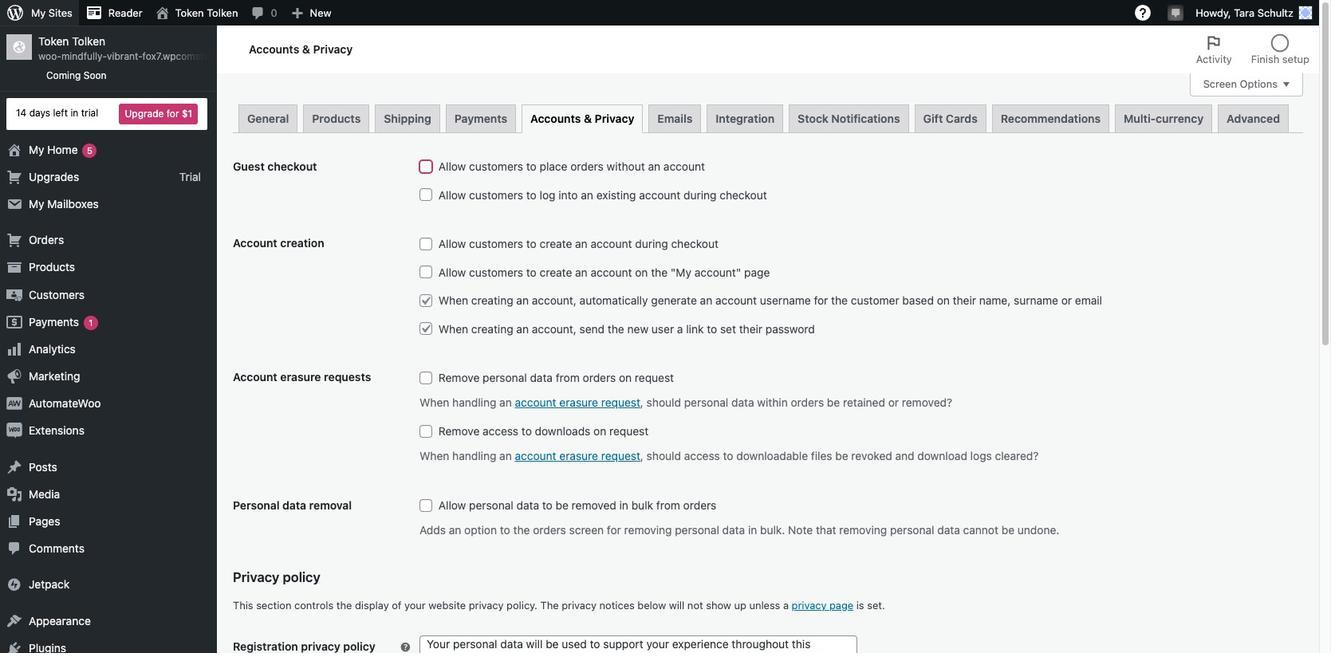 Task type: describe. For each thing, give the bounding box(es) containing it.
media link
[[0, 481, 217, 508]]

customers for allow customers to place orders without an account
[[469, 160, 523, 173]]

toolbar navigation
[[0, 0, 1319, 29]]

notifications
[[832, 111, 900, 125]]

shipping link
[[375, 104, 440, 132]]

on right based in the right top of the page
[[937, 294, 950, 307]]

privacy policy
[[233, 569, 320, 585]]

show
[[706, 599, 731, 612]]

gift
[[923, 111, 943, 125]]

0 horizontal spatial products link
[[0, 254, 217, 281]]

the left display at the left bottom
[[336, 599, 352, 612]]

main menu navigation
[[0, 26, 251, 653]]

Allow customers to place orders without an account checkbox
[[420, 160, 432, 173]]

left
[[53, 107, 68, 119]]

adds an option to the orders screen for removing personal data in bulk. note that removing personal data cannot be undone.
[[420, 523, 1060, 537]]

to left 'place'
[[526, 160, 537, 173]]

will
[[669, 599, 685, 612]]

new
[[310, 6, 331, 19]]

the right option
[[513, 523, 530, 537]]

$1
[[182, 107, 192, 119]]

0 horizontal spatial access
[[483, 425, 519, 438]]

2 privacy from the left
[[562, 599, 597, 612]]

0 horizontal spatial a
[[677, 322, 683, 336]]

products inside main menu navigation
[[29, 260, 75, 274]]

on right downloads on the left
[[594, 425, 606, 438]]

link
[[686, 322, 704, 336]]

1 horizontal spatial from
[[656, 499, 680, 512]]

media
[[29, 487, 60, 501]]

revoked
[[851, 449, 892, 463]]

account down emails
[[664, 160, 705, 173]]

when for when creating an account, automatically generate an account username for the customer based on their name, surname or email
[[439, 294, 468, 307]]

email
[[1075, 294, 1102, 307]]

mindfully-
[[61, 50, 107, 62]]

screen
[[1203, 78, 1237, 90]]

new link
[[284, 0, 338, 26]]

general link
[[239, 104, 298, 132]]

customers for allow customers to create an account on the "my account" page
[[469, 266, 523, 279]]

1 horizontal spatial in
[[619, 499, 629, 512]]

14 days left in trial
[[16, 107, 98, 119]]

personal up remove access to downloads on request
[[483, 371, 527, 385]]

tab list containing activity
[[1187, 26, 1319, 73]]

when handling an account erasure request , should personal data within orders be retained or removed?
[[420, 396, 952, 409]]

when for when handling an account erasure request , should access to downloadable files be revoked and download logs cleared?
[[420, 449, 449, 463]]

personal left "cannot"
[[890, 523, 934, 537]]

name,
[[979, 294, 1011, 307]]

my for my mailboxes
[[29, 197, 44, 211]]

allow for allow customers to place orders without an account
[[439, 160, 466, 173]]

1 vertical spatial &
[[584, 111, 592, 125]]

general
[[247, 111, 289, 125]]

when handling an account erasure request , should access to downloadable files be revoked and download logs cleared?
[[420, 449, 1039, 463]]

1 horizontal spatial or
[[1062, 294, 1072, 307]]

posts link
[[0, 454, 217, 481]]

integration link
[[707, 104, 783, 132]]

allow for allow customers to create an account on the "my account" page
[[439, 266, 466, 279]]

jetpack
[[29, 578, 70, 591]]

privacy page link
[[792, 599, 854, 612]]

orders up adds an option to the orders screen for removing personal data in bulk. note that removing personal data cannot be undone.
[[683, 499, 717, 512]]

1 vertical spatial for
[[814, 294, 828, 307]]

this section controls the display of your website privacy policy. the privacy notices below will not show up unless a privacy page is set.
[[233, 599, 885, 612]]

set.
[[867, 599, 885, 612]]

data left "cannot"
[[938, 523, 960, 537]]

finish
[[1251, 53, 1280, 65]]

when creating an account, send the new user a link to set their password
[[436, 322, 815, 336]]

days
[[29, 107, 50, 119]]

analytics link
[[0, 336, 217, 363]]

howdy,
[[1196, 6, 1231, 19]]

0 vertical spatial privacy
[[313, 42, 353, 56]]

request up when handling an account erasure request , should personal data within orders be retained or removed?
[[635, 371, 674, 385]]

sites
[[49, 6, 72, 19]]

0 vertical spatial accounts & privacy
[[249, 42, 353, 56]]

2 vertical spatial checkout
[[671, 237, 719, 251]]

account up set
[[716, 294, 757, 307]]

new
[[627, 322, 649, 336]]

is
[[857, 599, 864, 612]]

orders down send on the left of page
[[583, 371, 616, 385]]

Allow customers to create an account on the "My account" page checkbox
[[420, 266, 432, 279]]

my mailboxes link
[[0, 191, 217, 218]]

allow personal data to be removed in bulk from orders
[[436, 499, 717, 512]]

policy
[[283, 569, 320, 585]]

1 horizontal spatial access
[[684, 449, 720, 463]]

be right "cannot"
[[1002, 523, 1015, 537]]

on left "my
[[635, 266, 648, 279]]

payments for payments 1
[[29, 315, 79, 328]]

creation
[[280, 236, 324, 250]]

0 vertical spatial products link
[[303, 104, 370, 132]]

account up "allow customers to create an account on the "my account" page"
[[591, 237, 632, 251]]

comments
[[29, 542, 84, 555]]

options
[[1240, 78, 1278, 90]]

erasure for remove personal data from orders on request
[[559, 396, 598, 409]]

account erasure request link for from
[[515, 396, 640, 409]]

gift cards link
[[915, 104, 987, 132]]

should for access
[[647, 449, 681, 463]]

controls
[[294, 599, 334, 612]]

screen options
[[1203, 78, 1278, 90]]

marketing link
[[0, 363, 217, 390]]

option
[[464, 523, 497, 537]]

1 vertical spatial accounts
[[531, 111, 581, 125]]

0 vertical spatial from
[[556, 371, 580, 385]]

when for when creating an account, send the new user a link to set their password
[[439, 322, 468, 336]]

personal up when handling an account erasure request , should access to downloadable files be revoked and download logs cleared? at the bottom of the page
[[684, 396, 729, 409]]

account up automatically
[[591, 266, 632, 279]]

1 vertical spatial during
[[635, 237, 668, 251]]

allow for allow customers to create an account during checkout
[[439, 237, 466, 251]]

14
[[16, 107, 27, 119]]

be right files
[[835, 449, 848, 463]]

display
[[355, 599, 389, 612]]

create for on
[[540, 266, 572, 279]]

0 vertical spatial their
[[953, 294, 976, 307]]

When creating an account, send the new user a link to set their password checkbox
[[420, 322, 432, 335]]

bulk
[[632, 499, 653, 512]]

reader
[[108, 6, 142, 19]]

0 horizontal spatial or
[[888, 396, 899, 409]]

3 privacy from the left
[[792, 599, 827, 612]]

request for remove access to downloads on request
[[609, 425, 649, 438]]

to left downloads on the left
[[522, 425, 532, 438]]

within
[[757, 396, 788, 409]]

When creating an account, automatically generate an account username for the customer based on their name, surname or email checkbox
[[420, 294, 432, 307]]

remove for personal
[[439, 371, 480, 385]]

payments for payments
[[454, 111, 507, 125]]

the left customer
[[831, 294, 848, 307]]

comments link
[[0, 535, 217, 563]]

account for account creation
[[233, 236, 277, 250]]

coming
[[46, 69, 81, 81]]

1 horizontal spatial products
[[312, 111, 361, 125]]

create for during
[[540, 237, 572, 251]]

based
[[903, 294, 934, 307]]

Remove access to downloads on request checkbox
[[420, 425, 432, 438]]

0 link
[[244, 0, 284, 26]]

that
[[816, 523, 836, 537]]

creating for when creating an account, automatically generate an account username for the customer based on their name, surname or email
[[471, 294, 513, 307]]

screen
[[569, 523, 604, 537]]

not
[[688, 599, 703, 612]]

2 vertical spatial for
[[607, 523, 621, 537]]

tolken for token tolken woo-mindfully-vibrant-fox7.wpcomstaging.com coming soon
[[72, 34, 105, 48]]

my sites link
[[0, 0, 79, 26]]

1 vertical spatial a
[[783, 599, 789, 612]]

remove personal data from orders on request
[[436, 371, 674, 385]]

posts
[[29, 460, 57, 474]]

schultz
[[1258, 6, 1294, 19]]

requests
[[324, 370, 371, 384]]

, for , should access to downloadable files be revoked and download logs cleared?
[[640, 449, 644, 463]]

data left "within"
[[732, 396, 754, 409]]

when creating an account, automatically generate an account username for the customer based on their name, surname or email
[[436, 294, 1102, 307]]

customers for allow customers to create an account during checkout
[[469, 237, 523, 251]]

to left log
[[526, 188, 537, 202]]

existing
[[596, 188, 636, 202]]

surname
[[1014, 294, 1059, 307]]

tolken for token tolken
[[207, 6, 238, 19]]

integration
[[716, 111, 775, 125]]

place
[[540, 160, 568, 173]]

0 vertical spatial during
[[684, 188, 717, 202]]

automatewoo
[[29, 397, 101, 410]]

data up remove access to downloads on request
[[530, 371, 553, 385]]

screen options button
[[1190, 73, 1303, 97]]

payments 1
[[29, 315, 93, 328]]

in inside navigation
[[70, 107, 78, 119]]

payments link
[[446, 104, 516, 132]]

0 horizontal spatial their
[[739, 322, 763, 336]]

extensions link
[[0, 418, 217, 445]]

orders down allow personal data to be removed in bulk from orders at the bottom
[[533, 523, 566, 537]]

customers for allow customers to log into an existing account during checkout
[[469, 188, 523, 202]]



Task type: vqa. For each thing, say whether or not it's contained in the screenshot.
ALLOW CUSTOMERS TO PLACE ORDERS WITHOUT AN ACCOUNT option
yes



Task type: locate. For each thing, give the bounding box(es) containing it.
2 handling from the top
[[452, 449, 496, 463]]

1 vertical spatial handling
[[452, 449, 496, 463]]

tolken inside toolbar navigation
[[207, 6, 238, 19]]

0 vertical spatial erasure
[[280, 370, 321, 384]]

for inside button
[[167, 107, 179, 119]]

accounts down 0
[[249, 42, 299, 56]]

token inside toolbar navigation
[[175, 6, 204, 19]]

generate
[[651, 294, 697, 307]]

Allow personal data to be removed in bulk from orders checkbox
[[420, 499, 432, 512]]

0 vertical spatial my
[[31, 6, 46, 19]]

optionally add some text about your store privacy policy to show on account registration forms. image
[[399, 641, 412, 653]]

or right retained
[[888, 396, 899, 409]]

2 vertical spatial my
[[29, 197, 44, 211]]

0 vertical spatial page
[[744, 266, 770, 279]]

my for my home 5
[[29, 142, 44, 156]]

my for my sites
[[31, 6, 46, 19]]

creating right when creating an account, automatically generate an account username for the customer based on their name, surname or email checkbox
[[471, 294, 513, 307]]

erasure left requests
[[280, 370, 321, 384]]

2 should from the top
[[647, 449, 681, 463]]

2 remove from the top
[[439, 425, 480, 438]]

stock notifications
[[798, 111, 900, 125]]

access
[[483, 425, 519, 438], [684, 449, 720, 463]]

fox7.wpcomstaging.com
[[142, 50, 251, 62]]

account,
[[532, 294, 577, 307], [532, 322, 577, 336]]

when down remove personal data from orders on request checkbox
[[420, 396, 449, 409]]

log
[[540, 188, 556, 202]]

1 vertical spatial create
[[540, 266, 572, 279]]

1 vertical spatial should
[[647, 449, 681, 463]]

my home 5
[[29, 142, 92, 156]]

to left set
[[707, 322, 717, 336]]

account, down "allow customers to create an account on the "my account" page"
[[532, 294, 577, 307]]

create down allow customers to create an account during checkout
[[540, 266, 572, 279]]

to down allow customers to create an account during checkout
[[526, 266, 537, 279]]

access left downloads on the left
[[483, 425, 519, 438]]

privacy inside accounts & privacy link
[[595, 111, 634, 125]]

be left retained
[[827, 396, 840, 409]]

1 horizontal spatial page
[[830, 599, 854, 612]]

my left "sites"
[[31, 6, 46, 19]]

privacy left policy.
[[469, 599, 504, 612]]

2 customers from the top
[[469, 188, 523, 202]]

1 allow from the top
[[439, 160, 466, 173]]

from right bulk
[[656, 499, 680, 512]]

when for when handling an account erasure request , should personal data within orders be retained or removed?
[[420, 396, 449, 409]]

1 vertical spatial creating
[[471, 322, 513, 336]]

products link right general link at the left top of the page
[[303, 104, 370, 132]]

privacy
[[313, 42, 353, 56], [595, 111, 634, 125], [233, 569, 279, 585]]

2 account, from the top
[[532, 322, 577, 336]]

0 horizontal spatial payments
[[29, 315, 79, 328]]

to right option
[[500, 523, 510, 537]]

page up when creating an account, automatically generate an account username for the customer based on their name, surname or email
[[744, 266, 770, 279]]

my inside toolbar navigation
[[31, 6, 46, 19]]

token for token tolken
[[175, 6, 204, 19]]

0 vertical spatial payments
[[454, 111, 507, 125]]

&
[[302, 42, 310, 56], [584, 111, 592, 125]]

1 , from the top
[[640, 396, 644, 409]]

,
[[640, 396, 644, 409], [640, 449, 644, 463]]

notification image
[[1170, 6, 1182, 18]]

4 allow from the top
[[439, 266, 466, 279]]

2 horizontal spatial for
[[814, 294, 828, 307]]

my mailboxes
[[29, 197, 99, 211]]

data left 'removed'
[[517, 499, 539, 512]]

automatically
[[580, 294, 648, 307]]

Allow customers to log into an existing account during checkout checkbox
[[420, 188, 432, 201]]

1 vertical spatial token
[[38, 34, 69, 48]]

guest
[[233, 159, 265, 173]]

Allow customers to create an account during checkout checkbox
[[420, 237, 432, 250]]

0 vertical spatial for
[[167, 107, 179, 119]]

0 vertical spatial creating
[[471, 294, 513, 307]]

products link up the 1
[[0, 254, 217, 281]]

cleared?
[[995, 449, 1039, 463]]

removal
[[309, 498, 352, 512]]

handling for personal
[[452, 396, 496, 409]]

in left bulk.
[[748, 523, 757, 537]]

0 horizontal spatial privacy
[[233, 569, 279, 585]]

0 vertical spatial tolken
[[207, 6, 238, 19]]

my
[[31, 6, 46, 19], [29, 142, 44, 156], [29, 197, 44, 211]]

0 horizontal spatial privacy
[[469, 599, 504, 612]]

tolken
[[207, 6, 238, 19], [72, 34, 105, 48]]

allow right allow personal data to be removed in bulk from orders option
[[439, 499, 466, 512]]

1 vertical spatial account
[[233, 370, 277, 384]]

1 horizontal spatial privacy
[[562, 599, 597, 612]]

from up downloads on the left
[[556, 371, 580, 385]]

erasure for remove access to downloads on request
[[559, 449, 598, 463]]

creating for when creating an account, send the new user a link to set their password
[[471, 322, 513, 336]]

0 horizontal spatial checkout
[[268, 159, 317, 173]]

0 horizontal spatial during
[[635, 237, 668, 251]]

0 horizontal spatial from
[[556, 371, 580, 385]]

privacy up this
[[233, 569, 279, 585]]

token for token tolken woo-mindfully-vibrant-fox7.wpcomstaging.com coming soon
[[38, 34, 69, 48]]

guest checkout
[[233, 159, 317, 173]]

stock
[[798, 111, 829, 125]]

tolken inside token tolken woo-mindfully-vibrant-fox7.wpcomstaging.com coming soon
[[72, 34, 105, 48]]

account erasure request link for downloads
[[515, 449, 640, 463]]

, up bulk
[[640, 449, 644, 463]]

appearance link
[[0, 607, 217, 635]]

when right when creating an account, send the new user a link to set their password option on the left of the page
[[439, 322, 468, 336]]

0 horizontal spatial in
[[70, 107, 78, 119]]

removed
[[572, 499, 616, 512]]

1 horizontal spatial products link
[[303, 104, 370, 132]]

allow customers to create an account during checkout
[[436, 237, 719, 251]]

should down user
[[647, 396, 681, 409]]

your
[[404, 599, 426, 612]]

3 customers from the top
[[469, 237, 523, 251]]

tolken up 'mindfully-'
[[72, 34, 105, 48]]

stock notifications link
[[789, 104, 909, 132]]

account, for send
[[532, 322, 577, 336]]

1 vertical spatial products
[[29, 260, 75, 274]]

2 account erasure request link from the top
[[515, 449, 640, 463]]

1 customers from the top
[[469, 160, 523, 173]]

my down upgrades
[[29, 197, 44, 211]]

& down new link
[[302, 42, 310, 56]]

emails
[[658, 111, 693, 125]]

2 creating from the top
[[471, 322, 513, 336]]

1 removing from the left
[[624, 523, 672, 537]]

during up account"
[[684, 188, 717, 202]]

remove right remove personal data from orders on request checkbox
[[439, 371, 480, 385]]

account for account erasure requests
[[233, 370, 277, 384]]

1 vertical spatial page
[[830, 599, 854, 612]]

adds
[[420, 523, 446, 537]]

2 create from the top
[[540, 266, 572, 279]]

1 vertical spatial payments
[[29, 315, 79, 328]]

1 vertical spatial checkout
[[720, 188, 767, 202]]

1 vertical spatial ,
[[640, 449, 644, 463]]

without
[[607, 160, 645, 173]]

1 vertical spatial accounts & privacy
[[531, 111, 634, 125]]

1 horizontal spatial accounts
[[531, 111, 581, 125]]

in right left
[[70, 107, 78, 119]]

tab list
[[1187, 26, 1319, 73]]

1 horizontal spatial accounts & privacy
[[531, 111, 634, 125]]

0 vertical spatial account erasure request link
[[515, 396, 640, 409]]

policy.
[[507, 599, 538, 612]]

0 vertical spatial account,
[[532, 294, 577, 307]]

2 vertical spatial in
[[748, 523, 757, 537]]

Remove personal data from orders on request checkbox
[[420, 371, 432, 384]]

customers right allow customers to create an account during checkout checkbox
[[469, 237, 523, 251]]

their right set
[[739, 322, 763, 336]]

1 privacy from the left
[[469, 599, 504, 612]]

1 horizontal spatial token
[[175, 6, 204, 19]]

allow for allow personal data to be removed in bulk from orders
[[439, 499, 466, 512]]

1 should from the top
[[647, 396, 681, 409]]

account erasure request link down downloads on the left
[[515, 449, 640, 463]]

token inside token tolken woo-mindfully-vibrant-fox7.wpcomstaging.com coming soon
[[38, 34, 69, 48]]

request for when handling an account erasure request , should personal data within orders be retained or removed?
[[601, 396, 640, 409]]

recommendations
[[1001, 111, 1101, 125]]

token tolken link
[[149, 0, 244, 26]]

below
[[638, 599, 666, 612]]

data left the removal on the left of page
[[282, 498, 306, 512]]

request down when handling an account erasure request , should personal data within orders be retained or removed?
[[609, 425, 649, 438]]

personal up not
[[675, 523, 719, 537]]

vibrant-
[[107, 50, 142, 62]]

into
[[559, 188, 578, 202]]

token up fox7.wpcomstaging.com
[[175, 6, 204, 19]]

0 vertical spatial access
[[483, 425, 519, 438]]

allow right allow customers to create an account on the "my account" page checkbox
[[439, 266, 466, 279]]

customer
[[851, 294, 900, 307]]

upgrade for $1 button
[[119, 103, 198, 124]]

mailboxes
[[47, 197, 99, 211]]

0 horizontal spatial products
[[29, 260, 75, 274]]

0 vertical spatial token
[[175, 6, 204, 19]]

1 vertical spatial access
[[684, 449, 720, 463]]

account"
[[695, 266, 741, 279]]

customers left log
[[469, 188, 523, 202]]

upgrade for $1
[[125, 107, 192, 119]]

password
[[766, 322, 815, 336]]

account down remove access to downloads on request
[[515, 449, 556, 463]]

token tolken woo-mindfully-vibrant-fox7.wpcomstaging.com coming soon
[[38, 34, 251, 81]]

0 vertical spatial handling
[[452, 396, 496, 409]]

1 horizontal spatial during
[[684, 188, 717, 202]]

1 account from the top
[[233, 236, 277, 250]]

products right general link at the left top of the page
[[312, 111, 361, 125]]

0 vertical spatial checkout
[[268, 159, 317, 173]]

orders up allow customers to log into an existing account during checkout
[[571, 160, 604, 173]]

soon
[[84, 69, 107, 81]]

access down when handling an account erasure request , should personal data within orders be retained or removed?
[[684, 449, 720, 463]]

removed?
[[902, 396, 952, 409]]

2 account from the top
[[233, 370, 277, 384]]

token tolken
[[175, 6, 238, 19]]

0 horizontal spatial token
[[38, 34, 69, 48]]

2 , from the top
[[640, 449, 644, 463]]

1 vertical spatial or
[[888, 396, 899, 409]]

allow for allow customers to log into an existing account during checkout
[[439, 188, 466, 202]]

3 allow from the top
[[439, 237, 466, 251]]

undone.
[[1018, 523, 1060, 537]]

personal data removal
[[233, 498, 352, 512]]

2 removing from the left
[[839, 523, 887, 537]]

removing down bulk
[[624, 523, 672, 537]]

1 account erasure request link from the top
[[515, 396, 640, 409]]

a
[[677, 322, 683, 336], [783, 599, 789, 612]]

upgrade
[[125, 107, 164, 119]]

0 vertical spatial should
[[647, 396, 681, 409]]

accounts & privacy
[[249, 42, 353, 56], [531, 111, 634, 125]]

checkout down integration link
[[720, 188, 767, 202]]

1 horizontal spatial their
[[953, 294, 976, 307]]

0 horizontal spatial for
[[167, 107, 179, 119]]

2 vertical spatial erasure
[[559, 449, 598, 463]]

0 vertical spatial ,
[[640, 396, 644, 409]]

allow customers to create an account on the "my account" page
[[436, 266, 770, 279]]

, for , should personal data within orders be retained or removed?
[[640, 396, 644, 409]]

during
[[684, 188, 717, 202], [635, 237, 668, 251]]

should up bulk
[[647, 449, 681, 463]]

username
[[760, 294, 811, 307]]

from
[[556, 371, 580, 385], [656, 499, 680, 512]]

request up bulk
[[601, 449, 640, 463]]

0 horizontal spatial removing
[[624, 523, 672, 537]]

account, for automatically
[[532, 294, 577, 307]]

"my
[[671, 266, 692, 279]]

1 vertical spatial remove
[[439, 425, 480, 438]]

1 vertical spatial erasure
[[559, 396, 598, 409]]

automatewoo link
[[0, 390, 217, 418]]

1 horizontal spatial for
[[607, 523, 621, 537]]

when
[[439, 294, 468, 307], [439, 322, 468, 336], [420, 396, 449, 409], [420, 449, 449, 463]]

data left bulk.
[[722, 523, 745, 537]]

2 horizontal spatial in
[[748, 523, 757, 537]]

checkout up "my
[[671, 237, 719, 251]]

0 vertical spatial remove
[[439, 371, 480, 385]]

2 horizontal spatial privacy
[[595, 111, 634, 125]]

remove for access
[[439, 425, 480, 438]]

1 horizontal spatial tolken
[[207, 6, 238, 19]]

1 vertical spatial account erasure request link
[[515, 449, 640, 463]]

in left bulk
[[619, 499, 629, 512]]

extensions
[[29, 424, 84, 437]]

1 horizontal spatial &
[[584, 111, 592, 125]]

to left 'removed'
[[542, 499, 553, 512]]

2 allow from the top
[[439, 188, 466, 202]]

erasure down downloads on the left
[[559, 449, 598, 463]]

1 horizontal spatial checkout
[[671, 237, 719, 251]]

files
[[811, 449, 832, 463]]

customers down payments link
[[469, 160, 523, 173]]

handling
[[452, 396, 496, 409], [452, 449, 496, 463]]

0 vertical spatial create
[[540, 237, 572, 251]]

gift cards
[[923, 111, 978, 125]]

account, left send on the left of page
[[532, 322, 577, 336]]

accounts & privacy link
[[522, 104, 643, 133]]

for right screen
[[607, 523, 621, 537]]

1 vertical spatial tolken
[[72, 34, 105, 48]]

5 allow from the top
[[439, 499, 466, 512]]

finish setup button
[[1242, 26, 1319, 73]]

set
[[720, 322, 736, 336]]

0 horizontal spatial accounts & privacy
[[249, 42, 353, 56]]

user
[[652, 322, 674, 336]]

to
[[526, 160, 537, 173], [526, 188, 537, 202], [526, 237, 537, 251], [526, 266, 537, 279], [707, 322, 717, 336], [522, 425, 532, 438], [723, 449, 733, 463], [542, 499, 553, 512], [500, 523, 510, 537]]

1 vertical spatial in
[[619, 499, 629, 512]]

, down new
[[640, 396, 644, 409]]

and
[[895, 449, 915, 463]]

request down remove personal data from orders on request
[[601, 396, 640, 409]]

erasure up downloads on the left
[[559, 396, 598, 409]]

account right existing
[[639, 188, 681, 202]]

remove right 'remove access to downloads on request' option
[[439, 425, 480, 438]]

request for when handling an account erasure request , should access to downloadable files be revoked and download logs cleared?
[[601, 449, 640, 463]]

should for personal
[[647, 396, 681, 409]]

0 horizontal spatial &
[[302, 42, 310, 56]]

be left 'removed'
[[556, 499, 569, 512]]

account up remove access to downloads on request
[[515, 396, 556, 409]]

payments inside main menu navigation
[[29, 315, 79, 328]]

the left "my
[[651, 266, 668, 279]]

orders right "within"
[[791, 396, 824, 409]]

2 horizontal spatial checkout
[[720, 188, 767, 202]]

0 vertical spatial products
[[312, 111, 361, 125]]

0 horizontal spatial accounts
[[249, 42, 299, 56]]

customers link
[[0, 281, 217, 308]]

allow right allow customers to log into an existing account during checkout checkbox
[[439, 188, 466, 202]]

download
[[918, 449, 968, 463]]

4 customers from the top
[[469, 266, 523, 279]]

1 vertical spatial account,
[[532, 322, 577, 336]]

advanced link
[[1218, 104, 1289, 132]]

the left new
[[608, 322, 624, 336]]

page
[[744, 266, 770, 279], [830, 599, 854, 612]]

trial
[[81, 107, 98, 119]]

privacy right unless
[[792, 599, 827, 612]]

or left email
[[1062, 294, 1072, 307]]

account erasure request link
[[515, 396, 640, 409], [515, 449, 640, 463]]

payments right 'shipping' link at the top left of the page
[[454, 111, 507, 125]]

woo-
[[38, 50, 61, 62]]

1 create from the top
[[540, 237, 572, 251]]

1 remove from the top
[[439, 371, 480, 385]]

handling for access
[[452, 449, 496, 463]]

for right username
[[814, 294, 828, 307]]

creating right when creating an account, send the new user a link to set their password option on the left of the page
[[471, 322, 513, 336]]

tara
[[1234, 6, 1255, 19]]

my left 'home'
[[29, 142, 44, 156]]

1 horizontal spatial a
[[783, 599, 789, 612]]

1 vertical spatial their
[[739, 322, 763, 336]]

multi-
[[1124, 111, 1156, 125]]

to left downloadable
[[723, 449, 733, 463]]

for left the $1
[[167, 107, 179, 119]]

1 horizontal spatial privacy
[[313, 42, 353, 56]]

1 creating from the top
[[471, 294, 513, 307]]

0 horizontal spatial tolken
[[72, 34, 105, 48]]

allow right allow customers to create an account during checkout checkbox
[[439, 237, 466, 251]]

shipping
[[384, 111, 431, 125]]

to up "allow customers to create an account on the "my account" page"
[[526, 237, 537, 251]]

howdy, tara schultz
[[1196, 6, 1294, 19]]

their left name,
[[953, 294, 976, 307]]

payments up analytics
[[29, 315, 79, 328]]

0 vertical spatial in
[[70, 107, 78, 119]]

1 handling from the top
[[452, 396, 496, 409]]

1 horizontal spatial payments
[[454, 111, 507, 125]]

0 vertical spatial &
[[302, 42, 310, 56]]

my sites
[[31, 6, 72, 19]]

1 vertical spatial privacy
[[595, 111, 634, 125]]

personal up option
[[469, 499, 514, 512]]

appearance
[[29, 614, 91, 627]]

0 vertical spatial or
[[1062, 294, 1072, 307]]

currency
[[1156, 111, 1204, 125]]

on down 'when creating an account, send the new user a link to set their password'
[[619, 371, 632, 385]]

account erasure requests
[[233, 370, 371, 384]]

1 account, from the top
[[532, 294, 577, 307]]

0 vertical spatial accounts
[[249, 42, 299, 56]]

0 vertical spatial a
[[677, 322, 683, 336]]

during up "allow customers to create an account on the "my account" page"
[[635, 237, 668, 251]]



